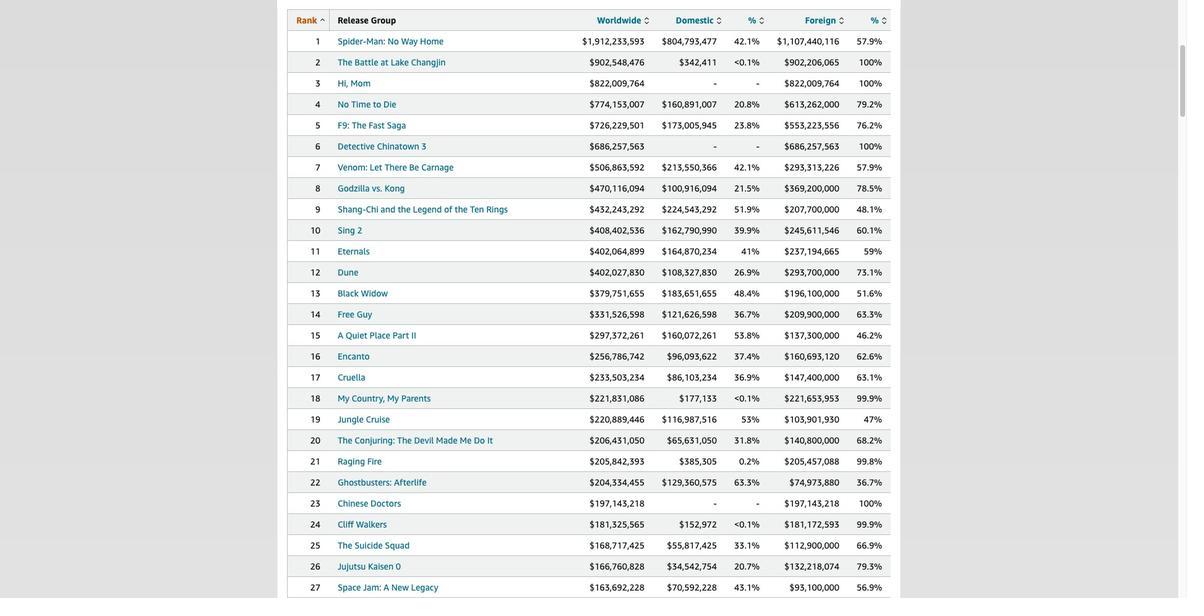 Task type: locate. For each thing, give the bounding box(es) containing it.
$220,889,446
[[590, 415, 645, 425]]

3 100% from the top
[[859, 141, 882, 152]]

100% for $686,257,563
[[859, 141, 882, 152]]

$686,257,563
[[590, 141, 645, 152], [785, 141, 840, 152]]

spider-
[[338, 36, 366, 46]]

$822,009,764
[[590, 78, 645, 88], [785, 78, 840, 88]]

$553,223,556
[[785, 120, 840, 131]]

99.9% down "63.1%" on the right bottom
[[857, 394, 883, 404]]

$197,143,218 up $181,172,593
[[785, 499, 840, 509]]

57.9%
[[857, 36, 883, 46], [857, 162, 883, 173]]

$209,900,000
[[785, 309, 840, 320]]

1 horizontal spatial 2
[[357, 225, 362, 236]]

$402,064,899
[[590, 246, 645, 257]]

5
[[315, 120, 321, 131]]

0 horizontal spatial a
[[338, 330, 343, 341]]

$96,093,622
[[667, 351, 717, 362]]

1 vertical spatial 99.9%
[[857, 520, 883, 530]]

0 horizontal spatial 2
[[315, 57, 321, 67]]

46.2%
[[857, 330, 883, 341]]

2 $822,009,764 from the left
[[785, 78, 840, 88]]

0 vertical spatial 2
[[315, 57, 321, 67]]

1 100% from the top
[[859, 57, 882, 67]]

$132,218,074
[[785, 562, 840, 572]]

1 horizontal spatial % link
[[871, 15, 887, 25]]

57.9% for $1,107,440,116
[[857, 36, 883, 46]]

$686,257,563 down $553,223,556
[[785, 141, 840, 152]]

<0.1% up the 20.8%
[[734, 57, 760, 67]]

battle
[[355, 57, 378, 67]]

0 horizontal spatial %
[[748, 15, 757, 25]]

be
[[409, 162, 419, 173]]

<0.1% down 36.9%
[[734, 394, 760, 404]]

0 horizontal spatial $686,257,563
[[590, 141, 645, 152]]

no left way
[[388, 36, 399, 46]]

the up "hi,"
[[338, 57, 353, 67]]

3 up carnage
[[422, 141, 427, 152]]

1 vertical spatial 63.3%
[[734, 478, 760, 488]]

0 vertical spatial 57.9%
[[857, 36, 883, 46]]

the
[[398, 204, 411, 215], [455, 204, 468, 215]]

36.7% up "53.8%"
[[734, 309, 760, 320]]

a left new
[[384, 583, 389, 593]]

1 horizontal spatial 36.7%
[[857, 478, 883, 488]]

$197,143,218 down $204,334,455
[[590, 499, 645, 509]]

2 vertical spatial <0.1%
[[734, 520, 760, 530]]

$331,526,598
[[590, 309, 645, 320]]

a quiet place part ii
[[338, 330, 416, 341]]

0 horizontal spatial my
[[338, 394, 350, 404]]

quiet
[[346, 330, 368, 341]]

worldwide
[[597, 15, 641, 25]]

$822,009,764 down $902,548,476
[[590, 78, 645, 88]]

57.9% up 78.5%
[[857, 162, 883, 173]]

mom
[[351, 78, 371, 88]]

4 100% from the top
[[859, 499, 882, 509]]

100%
[[859, 57, 882, 67], [859, 78, 882, 88], [859, 141, 882, 152], [859, 499, 882, 509]]

made
[[436, 436, 458, 446]]

% link right "foreign" link
[[871, 15, 887, 25]]

1 % link from the left
[[748, 15, 764, 25]]

1 horizontal spatial my
[[387, 394, 399, 404]]

11
[[310, 246, 321, 257]]

25
[[310, 541, 321, 551]]

0 vertical spatial a
[[338, 330, 343, 341]]

shang-chi and the legend of the ten rings link
[[338, 204, 508, 215]]

the right of
[[455, 204, 468, 215]]

24
[[310, 520, 321, 530]]

0 vertical spatial 63.3%
[[857, 309, 883, 320]]

1 horizontal spatial $686,257,563
[[785, 141, 840, 152]]

0 horizontal spatial $197,143,218
[[590, 499, 645, 509]]

$129,360,575
[[662, 478, 717, 488]]

detective chinatown 3
[[338, 141, 427, 152]]

<0.1% for $342,411
[[734, 57, 760, 67]]

42.1%
[[734, 36, 760, 46], [734, 162, 760, 173]]

0 horizontal spatial 3
[[315, 78, 321, 88]]

1 horizontal spatial 63.3%
[[857, 309, 883, 320]]

1 horizontal spatial $197,143,218
[[785, 499, 840, 509]]

at
[[381, 57, 389, 67]]

my left 'parents'
[[387, 394, 399, 404]]

1 horizontal spatial 3
[[422, 141, 427, 152]]

100% for $902,206,065
[[859, 57, 882, 67]]

$379,751,655
[[590, 288, 645, 299]]

parents
[[401, 394, 431, 404]]

hi,
[[338, 78, 348, 88]]

the right and
[[398, 204, 411, 215]]

guy
[[357, 309, 372, 320]]

% right "foreign" link
[[871, 15, 879, 25]]

2 my from the left
[[387, 394, 399, 404]]

63.3% down 0.2%
[[734, 478, 760, 488]]

my up jungle
[[338, 394, 350, 404]]

lake
[[391, 57, 409, 67]]

63.3% up 46.2% on the bottom
[[857, 309, 883, 320]]

godzilla vs. kong link
[[338, 183, 405, 194]]

3 <0.1% from the top
[[734, 520, 760, 530]]

0 vertical spatial <0.1%
[[734, 57, 760, 67]]

% for 2nd % link from the right
[[748, 15, 757, 25]]

1 vertical spatial 36.7%
[[857, 478, 883, 488]]

$408,402,536
[[590, 225, 645, 236]]

$86,103,234
[[667, 372, 717, 383]]

- down 0.2%
[[756, 499, 760, 509]]

$221,831,086
[[590, 394, 645, 404]]

1 $686,257,563 from the left
[[590, 141, 645, 152]]

2 % from the left
[[871, 15, 879, 25]]

$402,027,830
[[590, 267, 645, 278]]

0 vertical spatial 42.1%
[[734, 36, 760, 46]]

99.9% up 66.9%
[[857, 520, 883, 530]]

0 horizontal spatial the
[[398, 204, 411, 215]]

1 57.9% from the top
[[857, 36, 883, 46]]

27
[[310, 583, 321, 593]]

$108,327,830
[[662, 267, 717, 278]]

39.9%
[[734, 225, 760, 236]]

% link right domestic link
[[748, 15, 764, 25]]

$297,372,261
[[590, 330, 645, 341]]

0 horizontal spatial no
[[338, 99, 349, 110]]

3 up the 4
[[315, 78, 321, 88]]

21.5%
[[734, 183, 760, 194]]

godzilla
[[338, 183, 370, 194]]

$93,100,000
[[790, 583, 840, 593]]

$55,817,425
[[667, 541, 717, 551]]

68.2%
[[857, 436, 883, 446]]

$207,700,000
[[785, 204, 840, 215]]

doctors
[[371, 499, 401, 509]]

1 horizontal spatial no
[[388, 36, 399, 46]]

41%
[[742, 246, 760, 257]]

1 vertical spatial 57.9%
[[857, 162, 883, 173]]

1 horizontal spatial %
[[871, 15, 879, 25]]

ghostbusters: afterlife link
[[338, 478, 427, 488]]

- up $152,972
[[714, 499, 717, 509]]

2 down 1 at the top left
[[315, 57, 321, 67]]

<0.1% up 33.1% at the right bottom of the page
[[734, 520, 760, 530]]

2 42.1% from the top
[[734, 162, 760, 173]]

2 57.9% from the top
[[857, 162, 883, 173]]

$197,143,218
[[590, 499, 645, 509], [785, 499, 840, 509]]

0 horizontal spatial $822,009,764
[[590, 78, 645, 88]]

2 100% from the top
[[859, 78, 882, 88]]

1 % from the left
[[748, 15, 757, 25]]

place
[[370, 330, 390, 341]]

42.1% right $804,793,477
[[734, 36, 760, 46]]

chinese
[[338, 499, 368, 509]]

the for conjuring:
[[338, 436, 353, 446]]

31.8%
[[734, 436, 760, 446]]

devil
[[414, 436, 434, 446]]

the down the cliff
[[338, 541, 353, 551]]

afterlife
[[394, 478, 427, 488]]

0 horizontal spatial 63.3%
[[734, 478, 760, 488]]

the left "devil" in the bottom left of the page
[[397, 436, 412, 446]]

99.9% for $221,653,953
[[857, 394, 883, 404]]

57.9% for $293,313,226
[[857, 162, 883, 173]]

59%
[[864, 246, 882, 257]]

2 99.9% from the top
[[857, 520, 883, 530]]

no
[[388, 36, 399, 46], [338, 99, 349, 110]]

23.8%
[[734, 120, 760, 131]]

36.7% down the 99.8%
[[857, 478, 883, 488]]

part
[[393, 330, 409, 341]]

36.7%
[[734, 309, 760, 320], [857, 478, 883, 488]]

carnage
[[421, 162, 454, 173]]

48.1%
[[857, 204, 883, 215]]

chinese doctors
[[338, 499, 401, 509]]

53%
[[742, 415, 760, 425]]

42.1% up '21.5%'
[[734, 162, 760, 173]]

home
[[420, 36, 444, 46]]

2 right the sing
[[357, 225, 362, 236]]

$213,550,366
[[662, 162, 717, 173]]

1 the from the left
[[398, 204, 411, 215]]

1 <0.1% from the top
[[734, 57, 760, 67]]

1 vertical spatial no
[[338, 99, 349, 110]]

of
[[444, 204, 453, 215]]

42.1% for $213,550,366
[[734, 162, 760, 173]]

$686,257,563 down the $726,229,501
[[590, 141, 645, 152]]

8
[[315, 183, 321, 194]]

0 vertical spatial 99.9%
[[857, 394, 883, 404]]

1 horizontal spatial $822,009,764
[[785, 78, 840, 88]]

2 <0.1% from the top
[[734, 394, 760, 404]]

% right domestic link
[[748, 15, 757, 25]]

no left time on the top left of the page
[[338, 99, 349, 110]]

$822,009,764 up $613,262,000
[[785, 78, 840, 88]]

42.1% for $804,793,477
[[734, 36, 760, 46]]

raging fire
[[338, 457, 382, 467]]

1 vertical spatial <0.1%
[[734, 394, 760, 404]]

my
[[338, 394, 350, 404], [387, 394, 399, 404]]

20.7%
[[734, 562, 760, 572]]

1 vertical spatial 42.1%
[[734, 162, 760, 173]]

57.9% right $1,107,440,116
[[857, 36, 883, 46]]

0 horizontal spatial 36.7%
[[734, 309, 760, 320]]

kong
[[385, 183, 405, 194]]

0 vertical spatial 3
[[315, 78, 321, 88]]

spider-man: no way home
[[338, 36, 444, 46]]

18
[[310, 394, 321, 404]]

the battle at lake changjin link
[[338, 57, 446, 67]]

black
[[338, 288, 359, 299]]

1 99.9% from the top
[[857, 394, 883, 404]]

1 vertical spatial a
[[384, 583, 389, 593]]

$100,916,094
[[662, 183, 717, 194]]

0 vertical spatial no
[[388, 36, 399, 46]]

- up $213,550,366
[[714, 141, 717, 152]]

a left quiet
[[338, 330, 343, 341]]

66.9%
[[857, 541, 883, 551]]

$116,987,516
[[662, 415, 717, 425]]

space jam: a new legacy
[[338, 583, 438, 593]]

0 horizontal spatial % link
[[748, 15, 764, 25]]

1 42.1% from the top
[[734, 36, 760, 46]]

way
[[401, 36, 418, 46]]

sing
[[338, 225, 355, 236]]

the down jungle
[[338, 436, 353, 446]]

cruella link
[[338, 372, 365, 383]]

1 horizontal spatial the
[[455, 204, 468, 215]]



Task type: describe. For each thing, give the bounding box(es) containing it.
suicide
[[355, 541, 383, 551]]

63.1%
[[857, 372, 883, 383]]

51.6%
[[857, 288, 883, 299]]

- up the 20.8%
[[756, 78, 760, 88]]

me
[[460, 436, 472, 446]]

$147,400,000
[[785, 372, 840, 383]]

1 horizontal spatial a
[[384, 583, 389, 593]]

<0.1% for $177,133
[[734, 394, 760, 404]]

chinese doctors link
[[338, 499, 401, 509]]

% for 1st % link from right
[[871, 15, 879, 25]]

$162,790,990
[[662, 225, 717, 236]]

black widow link
[[338, 288, 388, 299]]

the suicide squad
[[338, 541, 410, 551]]

to
[[373, 99, 381, 110]]

2 % link from the left
[[871, 15, 887, 25]]

domestic
[[676, 15, 714, 25]]

detective
[[338, 141, 375, 152]]

16
[[310, 351, 321, 362]]

$470,116,094
[[590, 183, 645, 194]]

there
[[385, 162, 407, 173]]

$902,548,476
[[590, 57, 645, 67]]

do
[[474, 436, 485, 446]]

99.9% for $181,172,593
[[857, 520, 883, 530]]

13
[[310, 288, 321, 299]]

die
[[384, 99, 396, 110]]

- down 23.8%
[[756, 141, 760, 152]]

$237,194,665
[[785, 246, 840, 257]]

$137,300,000
[[785, 330, 840, 341]]

f9: the fast saga
[[338, 120, 406, 131]]

dune
[[338, 267, 358, 278]]

100% for $822,009,764
[[859, 78, 882, 88]]

f9: the fast saga link
[[338, 120, 406, 131]]

$342,411
[[679, 57, 717, 67]]

20
[[310, 436, 321, 446]]

2 the from the left
[[455, 204, 468, 215]]

shang-chi and the legend of the ten rings
[[338, 204, 508, 215]]

changjin
[[411, 57, 446, 67]]

encanto link
[[338, 351, 370, 362]]

domestic link
[[676, 15, 721, 25]]

4
[[315, 99, 321, 110]]

48.4%
[[734, 288, 760, 299]]

$112,900,000
[[785, 541, 840, 551]]

$432,243,292
[[590, 204, 645, 215]]

sing 2
[[338, 225, 362, 236]]

$233,503,234
[[590, 372, 645, 383]]

26.9%
[[734, 267, 760, 278]]

$205,457,088
[[785, 457, 840, 467]]

- down $342,411 at right top
[[714, 78, 717, 88]]

51.9%
[[734, 204, 760, 215]]

36.9%
[[734, 372, 760, 383]]

my country, my parents link
[[338, 394, 431, 404]]

my country, my parents
[[338, 394, 431, 404]]

chinatown
[[377, 141, 419, 152]]

1 $197,143,218 from the left
[[590, 499, 645, 509]]

rings
[[487, 204, 508, 215]]

22
[[310, 478, 321, 488]]

jujutsu kaisen 0
[[338, 562, 401, 572]]

sing 2 link
[[338, 225, 362, 236]]

23
[[310, 499, 321, 509]]

venom: let there be carnage
[[338, 162, 454, 173]]

the for battle
[[338, 57, 353, 67]]

the conjuring: the devil made me do it link
[[338, 436, 493, 446]]

free
[[338, 309, 355, 320]]

2 $197,143,218 from the left
[[785, 499, 840, 509]]

53.8%
[[734, 330, 760, 341]]

1 vertical spatial 2
[[357, 225, 362, 236]]

$140,800,000
[[785, 436, 840, 446]]

hi, mom link
[[338, 78, 371, 88]]

73.1%
[[857, 267, 883, 278]]

78.5%
[[857, 183, 883, 194]]

shang-
[[338, 204, 366, 215]]

<0.1% for $152,972
[[734, 520, 760, 530]]

jujutsu kaisen 0 link
[[338, 562, 401, 572]]

chi
[[366, 204, 378, 215]]

saga
[[387, 120, 406, 131]]

10
[[310, 225, 321, 236]]

1 my from the left
[[338, 394, 350, 404]]

the for suicide
[[338, 541, 353, 551]]

37.4%
[[734, 351, 760, 362]]

100% for $197,143,218
[[859, 499, 882, 509]]

worldwide link
[[597, 15, 649, 25]]

$168,717,425
[[590, 541, 645, 551]]

6
[[315, 141, 321, 152]]

0 vertical spatial 36.7%
[[734, 309, 760, 320]]

raging
[[338, 457, 365, 467]]

$221,653,953
[[785, 394, 840, 404]]

1 vertical spatial 3
[[422, 141, 427, 152]]

26
[[310, 562, 321, 572]]

the right f9:
[[352, 120, 367, 131]]

space
[[338, 583, 361, 593]]

and
[[381, 204, 396, 215]]

legacy
[[411, 583, 438, 593]]

new
[[392, 583, 409, 593]]

$774,153,007
[[590, 99, 645, 110]]

cruella
[[338, 372, 365, 383]]

the conjuring: the devil made me do it
[[338, 436, 493, 446]]

group
[[371, 15, 396, 25]]

1 $822,009,764 from the left
[[590, 78, 645, 88]]

the suicide squad link
[[338, 541, 410, 551]]

2 $686,257,563 from the left
[[785, 141, 840, 152]]

jujutsu
[[338, 562, 366, 572]]

33.1%
[[734, 541, 760, 551]]



Task type: vqa. For each thing, say whether or not it's contained in the screenshot.
Serbia And Montenegro link
no



